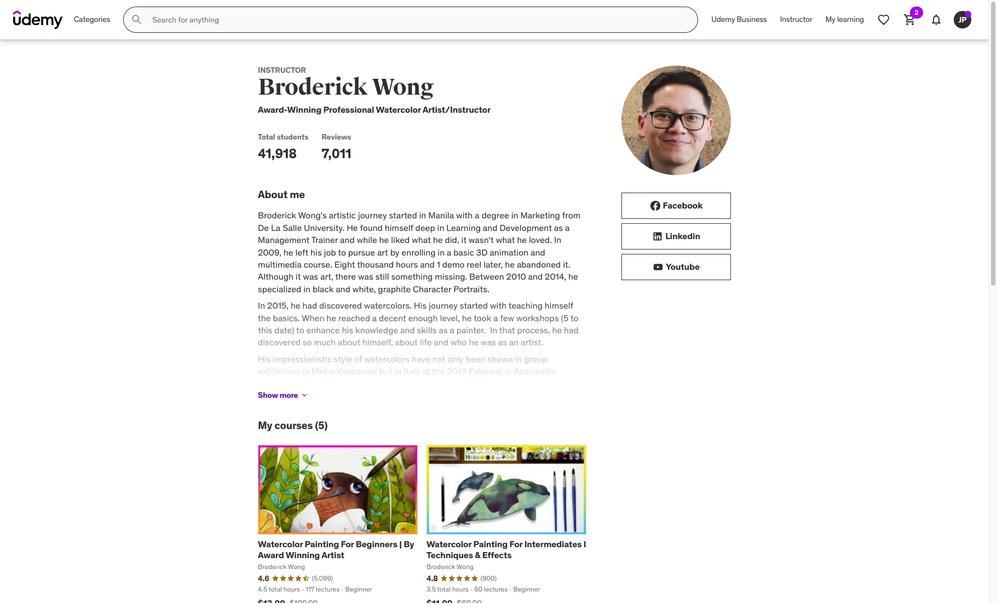 Task type: vqa. For each thing, say whether or not it's contained in the screenshot.
Build
no



Task type: locate. For each thing, give the bounding box(es) containing it.
1 horizontal spatial fabriano
[[395, 391, 429, 402]]

hours for by
[[284, 586, 300, 594]]

demonstrated
[[320, 415, 375, 426]]

instructor
[[781, 14, 813, 24], [258, 65, 306, 75]]

1 vertical spatial started
[[460, 300, 488, 311]]

painting up (900)
[[474, 539, 508, 550]]

for down conference
[[418, 415, 429, 426]]

wong
[[372, 73, 434, 101], [288, 563, 305, 571], [457, 563, 474, 571]]

1 vertical spatial his
[[258, 354, 271, 365]]

he up enhance
[[327, 313, 336, 324]]

0 vertical spatial his
[[414, 300, 427, 311]]

2 beginner from the left
[[514, 586, 541, 594]]

for up 'museum)'
[[484, 378, 495, 389]]

broderick up 4.8 on the bottom
[[427, 563, 456, 571]]

his
[[311, 247, 322, 258], [342, 325, 354, 336], [558, 378, 569, 389]]

vancouver
[[337, 366, 378, 377]]

later,
[[484, 259, 503, 270]]

for left beginners
[[341, 539, 354, 550]]

in right but
[[395, 366, 402, 377]]

0 horizontal spatial his
[[258, 354, 271, 365]]

notifications image
[[930, 13, 944, 26]]

2 horizontal spatial in
[[555, 235, 562, 246]]

this
[[258, 325, 273, 336]]

representing
[[405, 378, 456, 389]]

i
[[584, 539, 587, 550]]

2009,
[[258, 247, 282, 258]]

1 horizontal spatial for
[[510, 539, 523, 550]]

0 horizontal spatial about
[[338, 337, 361, 348]]

his up exhibitions
[[258, 354, 271, 365]]

1 vertical spatial discovered
[[258, 337, 301, 348]]

small image inside youtube link
[[653, 262, 664, 273]]

he right who
[[469, 337, 479, 348]]

broderick inside broderick wong's artistic journey started in manila with a degree in marketing from de la salle university. he found himself deep in learning and development as a management trainer and while he liked what he did, it wasn't what he loved. in 2009, he left his job to pursue art by enrolling in a basic 3d animation and multimedia course. eight thousand hours and 1 demo reel later, he abandoned it. although it was art, there was still something missing. between 2010 and 2014, he specialized in black and white, graphite character portraits.
[[258, 210, 296, 221]]

reviews 7,011
[[322, 132, 352, 162]]

broderick inside "watercolor painting for intermediates i techniques & effects broderick wong"
[[427, 563, 456, 571]]

1 vertical spatial had
[[564, 325, 579, 336]]

2 total from the left
[[438, 586, 451, 594]]

my for my courses (5)
[[258, 419, 272, 433]]

1 horizontal spatial about
[[395, 337, 418, 348]]

university.
[[304, 222, 345, 233]]

1 horizontal spatial of
[[381, 378, 389, 389]]

0 vertical spatial winning
[[287, 104, 322, 115]]

small image for youtube
[[653, 262, 664, 273]]

0 vertical spatial international
[[258, 378, 308, 389]]

0 vertical spatial started
[[389, 210, 417, 221]]

1 total from the left
[[269, 586, 282, 594]]

0 vertical spatial with
[[456, 210, 473, 221]]

portion
[[533, 415, 561, 426]]

discovered down date) at the bottom of page
[[258, 337, 301, 348]]

in left the 2015,
[[258, 300, 265, 311]]

to
[[338, 247, 346, 258], [571, 313, 579, 324], [296, 325, 304, 336]]

to right job
[[338, 247, 346, 258]]

in
[[555, 235, 562, 246], [258, 300, 265, 311], [490, 325, 498, 336]]

small image inside facebook link
[[650, 201, 661, 212]]

1 vertical spatial of
[[381, 378, 389, 389]]

in inside broderick wong's artistic journey started in manila with a degree in marketing from de la salle university. he found himself deep in learning and development as a management trainer and while he liked what he did, it wasn't what he loved. in 2009, he left his job to pursue art by enrolling in a basic 3d animation and multimedia course. eight thousand hours and 1 demo reel later, he abandoned it. although it was art, there was still something missing. between 2010 and 2014, he specialized in black and white, graphite character portraits.
[[555, 235, 562, 246]]

0 vertical spatial his
[[311, 247, 322, 258]]

and up the abandoned
[[531, 247, 546, 258]]

had up when
[[303, 300, 317, 311]]

character
[[413, 284, 452, 295]]

1 painting from the left
[[305, 539, 339, 550]]

small image for facebook
[[650, 201, 661, 212]]

was
[[303, 271, 318, 282], [358, 271, 374, 282], [481, 337, 496, 348], [292, 391, 307, 402]]

lectures down 900 reviews element
[[484, 586, 508, 594]]

reached
[[339, 313, 370, 324]]

painting down exhibitions
[[258, 391, 290, 402]]

with up the learning
[[456, 210, 473, 221]]

total right 3.5
[[438, 586, 451, 594]]

in up deep
[[419, 210, 427, 221]]

started up liked
[[389, 210, 417, 221]]

0 vertical spatial for
[[484, 378, 495, 389]]

of right portion at the right bottom
[[563, 415, 571, 426]]

demonstration
[[474, 415, 531, 426]]

0 vertical spatial in
[[555, 235, 562, 246]]

0 horizontal spatial had
[[303, 300, 317, 311]]

to up so
[[296, 325, 304, 336]]

2 horizontal spatial fabriano
[[469, 366, 503, 377]]

a
[[475, 210, 480, 221], [565, 222, 570, 233], [447, 247, 452, 258], [373, 313, 377, 324], [494, 313, 498, 324], [450, 325, 455, 336], [377, 415, 382, 426]]

1 horizontal spatial for
[[484, 378, 495, 389]]

lectures for effects
[[484, 586, 508, 594]]

in up 1
[[438, 247, 445, 258]]

lectures down 5099 reviews element
[[316, 586, 340, 594]]

as up on
[[447, 403, 456, 414]]

basic
[[454, 247, 475, 258]]

my learning link
[[820, 7, 871, 33]]

1 horizontal spatial wong
[[372, 73, 434, 101]]

discovered up reached
[[320, 300, 362, 311]]

painting inside "watercolor painting for intermediates i techniques & effects broderick wong"
[[474, 539, 508, 550]]

painting for effects
[[474, 539, 508, 550]]

1 for from the left
[[341, 539, 354, 550]]

2 horizontal spatial wong
[[457, 563, 474, 571]]

2 painting from the left
[[474, 539, 508, 550]]

himself up '(5'
[[545, 300, 574, 311]]

2 horizontal spatial his
[[558, 378, 569, 389]]

1 vertical spatial himself
[[545, 300, 574, 311]]

0 horizontal spatial wong
[[288, 563, 305, 571]]

1 horizontal spatial total
[[438, 586, 451, 594]]

and right life
[[434, 337, 449, 348]]

1 vertical spatial journey
[[429, 300, 458, 311]]

what up enrolling
[[412, 235, 431, 246]]

0 horizontal spatial painting
[[305, 539, 339, 550]]

wong inside 'instructor broderick wong award-winning professional watercolor artist/instructor'
[[372, 73, 434, 101]]

impressionistic
[[273, 354, 332, 365]]

4.6
[[258, 574, 269, 584]]

0 horizontal spatial to
[[296, 325, 304, 336]]

deep
[[416, 222, 435, 233]]

journey up found
[[358, 210, 387, 221]]

that
[[500, 325, 515, 336]]

by
[[391, 247, 400, 258]]

pursue
[[348, 247, 375, 258]]

only
[[448, 354, 464, 365]]

a up knowledge
[[373, 313, 377, 324]]

0 vertical spatial it
[[462, 235, 467, 246]]

1 horizontal spatial himself
[[545, 300, 574, 311]]

1 vertical spatial his
[[342, 325, 354, 336]]

broderick up la
[[258, 210, 296, 221]]

winning up the students
[[287, 104, 322, 115]]

life
[[420, 337, 432, 348]]

and down he
[[340, 235, 355, 246]]

his right (where
[[558, 378, 569, 389]]

wong inside watercolor painting for beginners | by award winning artist broderick wong
[[288, 563, 305, 571]]

as inside broderick wong's artistic journey started in manila with a degree in marketing from de la salle university. he found himself deep in learning and development as a management trainer and while he liked what he did, it wasn't what he loved. in 2009, he left his job to pursue art by enrolling in a basic 3d animation and multimedia course. eight thousand hours and 1 demo reel later, he abandoned it. although it was art, there was still something missing. between 2010 and 2014, he specialized in black and white, graphite character portraits.
[[554, 222, 563, 233]]

0 horizontal spatial in
[[258, 300, 265, 311]]

instructor inside 'instructor broderick wong award-winning professional watercolor artist/instructor'
[[258, 65, 306, 75]]

it down multimedia
[[296, 271, 301, 282]]

1 horizontal spatial his
[[414, 300, 427, 311]]

2 vertical spatial fabriano
[[258, 403, 292, 414]]

with
[[456, 210, 473, 221], [490, 300, 507, 311]]

1 horizontal spatial discovered
[[320, 300, 362, 311]]

not
[[433, 354, 446, 365]]

acquarello down further
[[303, 403, 345, 414]]

for left intermediates
[[510, 539, 523, 550]]

fabriano up conference
[[395, 391, 429, 402]]

0 horizontal spatial lectures
[[316, 586, 340, 594]]

techniques
[[427, 550, 473, 561]]

metro
[[312, 366, 335, 377]]

with inside broderick wong's artistic journey started in manila with a degree in marketing from de la salle university. he found himself deep in learning and development as a management trainer and while he liked what he did, it wasn't what he loved. in 2009, he left his job to pursue art by enrolling in a basic 3d animation and multimedia course. eight thousand hours and 1 demo reel later, he abandoned it. although it was art, there was still something missing. between 2010 and 2014, he specialized in black and white, graphite character portraits.
[[456, 210, 473, 221]]

for for intermediates
[[510, 539, 523, 550]]

2 link
[[898, 7, 924, 33]]

lectures
[[316, 586, 340, 594], [484, 586, 508, 594]]

artistic
[[329, 210, 356, 221]]

0 horizontal spatial hours
[[284, 586, 300, 594]]

a inside his impressionistic style of watercolors have not only been shown in group exhibitions in metro vancouver but in italy at the 2019 fabriano in acquarello international exhibition  as one of the representing artists for canada (where his painting was further juried into the fabriano watercolor museum) and 2020 fabriano in acquarello international conference as international artist under the italy group and demonstrated a painting for the on line demonstration portion of the festival.
[[377, 415, 382, 426]]

in down xsmall icon
[[295, 403, 302, 414]]

to inside broderick wong's artistic journey started in manila with a degree in marketing from de la salle university. he found himself deep in learning and development as a management trainer and while he liked what he did, it wasn't what he loved. in 2009, he left his job to pursue art by enrolling in a basic 3d animation and multimedia course. eight thousand hours and 1 demo reel later, he abandoned it. although it was art, there was still something missing. between 2010 and 2014, he specialized in black and white, graphite character portraits.
[[338, 247, 346, 258]]

watercolor painting for intermediates i techniques & effects link
[[427, 539, 587, 561]]

1 horizontal spatial painting
[[384, 415, 416, 426]]

started up took
[[460, 300, 488, 311]]

2 vertical spatial to
[[296, 325, 304, 336]]

it right the did,
[[462, 235, 467, 246]]

in
[[419, 210, 427, 221], [512, 210, 519, 221], [438, 222, 445, 233], [438, 247, 445, 258], [304, 284, 311, 295], [515, 354, 522, 365], [303, 366, 310, 377], [395, 366, 402, 377], [505, 366, 513, 377], [295, 403, 302, 414]]

the up "this"
[[258, 313, 271, 324]]

my left group at the left bottom of the page
[[258, 419, 272, 433]]

in up canada
[[505, 366, 513, 377]]

total right 4.5
[[269, 586, 282, 594]]

was up shown
[[481, 337, 496, 348]]

1 vertical spatial instructor
[[258, 65, 306, 75]]

for inside watercolor painting for beginners | by award winning artist broderick wong
[[341, 539, 354, 550]]

0 vertical spatial painting
[[258, 391, 290, 402]]

thousand
[[357, 259, 394, 270]]

been
[[466, 354, 486, 365]]

0 horizontal spatial it
[[296, 271, 301, 282]]

for
[[341, 539, 354, 550], [510, 539, 523, 550]]

0 horizontal spatial what
[[412, 235, 431, 246]]

painting inside watercolor painting for beginners | by award winning artist broderick wong
[[305, 539, 339, 550]]

1 vertical spatial for
[[418, 415, 429, 426]]

his down reached
[[342, 325, 354, 336]]

0 vertical spatial himself
[[385, 222, 414, 233]]

his inside in 2015, he had discovered watercolors. his journey started with teaching himself the basics. when he reached a decent enough level, he took a few workshops (5 to this date) to enhance his knowledge and skills as a painter.  in that process, he had discovered so much about himself, about life and who he was as an artist.
[[342, 325, 354, 336]]

of up 'vancouver'
[[355, 354, 362, 365]]

a left the degree
[[475, 210, 480, 221]]

about up style
[[338, 337, 361, 348]]

0 horizontal spatial beginner
[[346, 586, 372, 594]]

process,
[[518, 325, 550, 336]]

1 horizontal spatial started
[[460, 300, 488, 311]]

60 lectures
[[475, 586, 508, 594]]

himself inside broderick wong's artistic journey started in manila with a degree in marketing from de la salle university. he found himself deep in learning and development as a management trainer and while he liked what he did, it wasn't what he loved. in 2009, he left his job to pursue art by enrolling in a basic 3d animation and multimedia course. eight thousand hours and 1 demo reel later, he abandoned it. although it was art, there was still something missing. between 2010 and 2014, he specialized in black and white, graphite character portraits.
[[385, 222, 414, 233]]

acquarello down group at the right bottom of page
[[514, 366, 556, 377]]

|
[[400, 539, 402, 550]]

the right under
[[556, 403, 569, 414]]

2 what from the left
[[496, 235, 515, 246]]

0 horizontal spatial with
[[456, 210, 473, 221]]

watercolor left &
[[427, 539, 472, 550]]

he left the did,
[[433, 235, 443, 246]]

0 vertical spatial instructor
[[781, 14, 813, 24]]

reviews
[[322, 132, 351, 142]]

0 horizontal spatial total
[[269, 586, 282, 594]]

1 horizontal spatial international
[[347, 403, 397, 414]]

(where
[[529, 378, 556, 389]]

my left learning
[[826, 14, 836, 24]]

workshops
[[517, 313, 559, 324]]

2 horizontal spatial to
[[571, 313, 579, 324]]

0 horizontal spatial acquarello
[[303, 403, 345, 414]]

0 horizontal spatial of
[[355, 354, 362, 365]]

0 horizontal spatial himself
[[385, 222, 414, 233]]

in left that
[[490, 325, 498, 336]]

hours left 117
[[284, 586, 300, 594]]

1 vertical spatial with
[[490, 300, 507, 311]]

2 about from the left
[[395, 337, 418, 348]]

international up "show more"
[[258, 378, 308, 389]]

0 horizontal spatial my
[[258, 419, 272, 433]]

as down from
[[554, 222, 563, 233]]

museum)
[[476, 391, 512, 402]]

his up enough
[[414, 300, 427, 311]]

as
[[554, 222, 563, 233], [439, 325, 448, 336], [499, 337, 507, 348], [353, 378, 362, 389], [447, 403, 456, 414]]

instructor up award-
[[258, 65, 306, 75]]

journey
[[358, 210, 387, 221], [429, 300, 458, 311]]

watercolor painting for beginners | by award winning artist broderick wong
[[258, 539, 414, 571]]

himself up liked
[[385, 222, 414, 233]]

the right into
[[380, 391, 393, 402]]

what up "animation"
[[496, 235, 515, 246]]

for inside "watercolor painting for intermediates i techniques & effects broderick wong"
[[510, 539, 523, 550]]

broderick down award
[[258, 563, 287, 571]]

0 vertical spatial of
[[355, 354, 362, 365]]

in down the manila
[[438, 222, 445, 233]]

small image left youtube
[[653, 262, 664, 273]]

in right loved.
[[555, 235, 562, 246]]

1 horizontal spatial instructor
[[781, 14, 813, 24]]

few
[[501, 313, 515, 324]]

1 horizontal spatial hours
[[396, 259, 418, 270]]

artist/instructor
[[423, 104, 491, 115]]

1 horizontal spatial journey
[[429, 300, 458, 311]]

his inside in 2015, he had discovered watercolors. his journey started with teaching himself the basics. when he reached a decent enough level, he took a few workshops (5 to this date) to enhance his knowledge and skills as a painter.  in that process, he had discovered so much about himself, about life and who he was as an artist.
[[414, 300, 427, 311]]

portraits.
[[454, 284, 490, 295]]

2 lectures from the left
[[484, 586, 508, 594]]

0 vertical spatial discovered
[[320, 300, 362, 311]]

was left further
[[292, 391, 307, 402]]

broderick
[[258, 73, 368, 101], [258, 210, 296, 221], [258, 563, 287, 571], [427, 563, 456, 571]]

was up white,
[[358, 271, 374, 282]]

0 vertical spatial italy
[[404, 366, 421, 377]]

journey inside broderick wong's artistic journey started in manila with a degree in marketing from de la salle university. he found himself deep in learning and development as a management trainer and while he liked what he did, it wasn't what he loved. in 2009, he left his job to pursue art by enrolling in a basic 3d animation and multimedia course. eight thousand hours and 1 demo reel later, he abandoned it. although it was art, there was still something missing. between 2010 and 2014, he specialized in black and white, graphite character portraits.
[[358, 210, 387, 221]]

while
[[357, 235, 377, 246]]

1 horizontal spatial his
[[342, 325, 354, 336]]

watercolor inside watercolor painting for beginners | by award winning artist broderick wong
[[258, 539, 303, 550]]

painting
[[305, 539, 339, 550], [474, 539, 508, 550]]

0 vertical spatial to
[[338, 247, 346, 258]]

white,
[[353, 284, 376, 295]]

enrolling
[[402, 247, 436, 258]]

learning
[[838, 14, 865, 24]]

1 lectures from the left
[[316, 586, 340, 594]]

fabriano down "show more"
[[258, 403, 292, 414]]

2 for from the left
[[510, 539, 523, 550]]

1 what from the left
[[412, 235, 431, 246]]

0 horizontal spatial his
[[311, 247, 322, 258]]

italy up festival.
[[258, 415, 275, 426]]

international down into
[[347, 403, 397, 414]]

udemy business
[[712, 14, 768, 24]]

1 beginner from the left
[[346, 586, 372, 594]]

total students 41,918
[[258, 132, 309, 162]]

1 horizontal spatial beginner
[[514, 586, 541, 594]]

youtube
[[666, 262, 700, 273]]

1 horizontal spatial painting
[[474, 539, 508, 550]]

enhance
[[307, 325, 340, 336]]

painting up (5,099)
[[305, 539, 339, 550]]

with inside in 2015, he had discovered watercolors. his journey started with teaching himself the basics. when he reached a decent enough level, he took a few workshops (5 to this date) to enhance his knowledge and skills as a painter.  in that process, he had discovered so much about himself, about life and who he was as an artist.
[[490, 300, 507, 311]]

3d
[[477, 247, 488, 258]]

in down impressionistic
[[303, 366, 310, 377]]

to right '(5'
[[571, 313, 579, 324]]

watercolor inside 'instructor broderick wong award-winning professional watercolor artist/instructor'
[[376, 104, 421, 115]]

but
[[380, 366, 393, 377]]

0 horizontal spatial started
[[389, 210, 417, 221]]

watercolor down artists
[[431, 391, 474, 402]]

0 horizontal spatial journey
[[358, 210, 387, 221]]

0 vertical spatial journey
[[358, 210, 387, 221]]

0 horizontal spatial italy
[[258, 415, 275, 426]]

0 horizontal spatial instructor
[[258, 65, 306, 75]]

in left group at the right bottom of page
[[515, 354, 522, 365]]

1 vertical spatial my
[[258, 419, 272, 433]]

instructor right business
[[781, 14, 813, 24]]

and up artist
[[514, 391, 528, 402]]

took
[[474, 313, 492, 324]]

total for watercolor painting for beginners | by award winning artist
[[269, 586, 282, 594]]

art
[[378, 247, 388, 258]]

1 horizontal spatial with
[[490, 300, 507, 311]]

me
[[290, 188, 305, 201]]

(5)
[[315, 419, 328, 433]]

1 horizontal spatial my
[[826, 14, 836, 24]]

about
[[338, 337, 361, 348], [395, 337, 418, 348]]

total
[[269, 586, 282, 594], [438, 586, 451, 594]]

who
[[451, 337, 467, 348]]

as down 'vancouver'
[[353, 378, 362, 389]]

1 vertical spatial to
[[571, 313, 579, 324]]

4.5 total hours
[[258, 586, 300, 594]]

watercolor up 4.6
[[258, 539, 303, 550]]

(5
[[561, 313, 569, 324]]

2 vertical spatial in
[[490, 325, 498, 336]]

artist
[[322, 550, 345, 561]]

small image
[[650, 201, 661, 212], [653, 262, 664, 273]]

1 vertical spatial winning
[[286, 550, 320, 561]]

hours for techniques
[[452, 586, 469, 594]]

0 vertical spatial my
[[826, 14, 836, 24]]

salle
[[283, 222, 302, 233]]

categories button
[[67, 7, 117, 33]]

0 horizontal spatial international
[[258, 378, 308, 389]]

what
[[412, 235, 431, 246], [496, 235, 515, 246]]



Task type: describe. For each thing, give the bounding box(es) containing it.
journey inside in 2015, he had discovered watercolors. his journey started with teaching himself the basics. when he reached a decent enough level, he took a few workshops (5 to this date) to enhance his knowledge and skills as a painter.  in that process, he had discovered so much about himself, about life and who he was as an artist.
[[429, 300, 458, 311]]

specialized
[[258, 284, 302, 295]]

2 horizontal spatial of
[[563, 415, 571, 426]]

multimedia
[[258, 259, 302, 270]]

7,011
[[322, 145, 352, 162]]

1 vertical spatial acquarello
[[303, 403, 345, 414]]

1 vertical spatial fabriano
[[395, 391, 429, 402]]

professional
[[324, 104, 375, 115]]

festival.
[[258, 427, 288, 438]]

watercolor inside "watercolor painting for intermediates i techniques & effects broderick wong"
[[427, 539, 472, 550]]

you have alerts image
[[966, 11, 972, 18]]

and right group at the left bottom of the page
[[303, 415, 318, 426]]

submit search image
[[131, 13, 144, 26]]

total
[[258, 132, 275, 142]]

enough
[[409, 313, 438, 324]]

2014,
[[545, 271, 567, 282]]

was down course.
[[303, 271, 318, 282]]

1 vertical spatial painting
[[384, 415, 416, 426]]

(5,099)
[[312, 575, 333, 583]]

broderick inside 'instructor broderick wong award-winning professional watercolor artist/instructor'
[[258, 73, 368, 101]]

started inside in 2015, he had discovered watercolors. his journey started with teaching himself the basics. when he reached a decent enough level, he took a few workshops (5 to this date) to enhance his knowledge and skills as a painter.  in that process, he had discovered so much about himself, about life and who he was as an artist.
[[460, 300, 488, 311]]

the down but
[[390, 378, 403, 389]]

&
[[475, 550, 481, 561]]

line
[[458, 415, 471, 426]]

the inside in 2015, he had discovered watercolors. his journey started with teaching himself the basics. when he reached a decent enough level, he took a few workshops (5 to this date) to enhance his knowledge and skills as a painter.  in that process, he had discovered so much about himself, about life and who he was as an artist.
[[258, 313, 271, 324]]

conference
[[399, 403, 444, 414]]

found
[[360, 222, 383, 233]]

udemy
[[712, 14, 736, 24]]

my learning
[[826, 14, 865, 24]]

he down "animation"
[[505, 259, 515, 270]]

my for my learning
[[826, 14, 836, 24]]

learning
[[447, 222, 481, 233]]

xsmall image
[[301, 391, 309, 400]]

in up "development"
[[512, 210, 519, 221]]

small image
[[653, 231, 664, 242]]

a down level,
[[450, 325, 455, 336]]

from
[[563, 210, 581, 221]]

watercolor painting for beginners | by award winning artist link
[[258, 539, 414, 561]]

watercolor inside his impressionistic style of watercolors have not only been shown in group exhibitions in metro vancouver but in italy at the 2019 fabriano in acquarello international exhibition  as one of the representing artists for canada (where his painting was further juried into the fabriano watercolor museum) and 2020 fabriano in acquarello international conference as international artist under the italy group and demonstrated a painting for the on line demonstration portion of the festival.
[[431, 391, 474, 402]]

there
[[336, 271, 356, 282]]

development
[[500, 222, 552, 233]]

instructor for instructor
[[781, 14, 813, 24]]

business
[[737, 14, 768, 24]]

facebook link
[[622, 193, 732, 219]]

his inside broderick wong's artistic journey started in manila with a degree in marketing from de la salle university. he found himself deep in learning and development as a management trainer and while he liked what he did, it wasn't what he loved. in 2009, he left his job to pursue art by enrolling in a basic 3d animation and multimedia course. eight thousand hours and 1 demo reel later, he abandoned it. although it was art, there was still something missing. between 2010 and 2014, he specialized in black and white, graphite character portraits.
[[311, 247, 322, 258]]

canada
[[497, 378, 527, 389]]

41,918
[[258, 145, 297, 162]]

he up art
[[380, 235, 389, 246]]

juried
[[338, 391, 361, 402]]

he down '(5'
[[553, 325, 562, 336]]

Search for anything text field
[[150, 10, 685, 29]]

shopping cart with 2 items image
[[904, 13, 917, 26]]

3.5
[[427, 586, 436, 594]]

watercolors.
[[364, 300, 412, 311]]

0 vertical spatial had
[[303, 300, 317, 311]]

wishlist image
[[878, 13, 891, 26]]

the right portion at the right bottom
[[573, 415, 586, 426]]

900 reviews element
[[481, 575, 497, 584]]

beginners
[[356, 539, 398, 550]]

1 vertical spatial international
[[347, 403, 397, 414]]

winning inside 'instructor broderick wong award-winning professional watercolor artist/instructor'
[[287, 104, 322, 115]]

and down the abandoned
[[529, 271, 543, 282]]

international
[[458, 403, 507, 414]]

1 vertical spatial italy
[[258, 415, 275, 426]]

art,
[[321, 271, 334, 282]]

in 2015, he had discovered watercolors. his journey started with teaching himself the basics. when he reached a decent enough level, he took a few workshops (5 to this date) to enhance his knowledge and skills as a painter.  in that process, he had discovered so much about himself, about life and who he was as an artist.
[[258, 300, 579, 348]]

beginner for intermediates
[[514, 586, 541, 594]]

himself,
[[363, 337, 393, 348]]

winning inside watercolor painting for beginners | by award winning artist broderick wong
[[286, 550, 320, 561]]

students
[[277, 132, 309, 142]]

in left black
[[304, 284, 311, 295]]

one
[[364, 378, 379, 389]]

jp link
[[950, 7, 977, 33]]

0 vertical spatial fabriano
[[469, 366, 503, 377]]

so
[[303, 337, 312, 348]]

black
[[313, 284, 334, 295]]

broderick inside watercolor painting for beginners | by award winning artist broderick wong
[[258, 563, 287, 571]]

started inside broderick wong's artistic journey started in manila with a degree in marketing from de la salle university. he found himself deep in learning and development as a management trainer and while he liked what he did, it wasn't what he loved. in 2009, he left his job to pursue art by enrolling in a basic 3d animation and multimedia course. eight thousand hours and 1 demo reel later, he abandoned it. although it was art, there was still something missing. between 2010 and 2014, he specialized in black and white, graphite character portraits.
[[389, 210, 417, 221]]

liked
[[391, 235, 410, 246]]

course.
[[304, 259, 333, 270]]

lectures for winning
[[316, 586, 340, 594]]

total for watercolor painting for intermediates i techniques & effects
[[438, 586, 451, 594]]

and down the degree
[[483, 222, 498, 233]]

more
[[280, 391, 298, 401]]

artists
[[458, 378, 482, 389]]

and down the there
[[336, 284, 351, 295]]

2015,
[[267, 300, 289, 311]]

still
[[376, 271, 389, 282]]

wong inside "watercolor painting for intermediates i techniques & effects broderick wong"
[[457, 563, 474, 571]]

linkedin link
[[622, 224, 732, 250]]

exhibitions
[[258, 366, 301, 377]]

watercolors
[[364, 354, 410, 365]]

into
[[363, 391, 378, 402]]

0 horizontal spatial discovered
[[258, 337, 301, 348]]

he down "development"
[[517, 235, 527, 246]]

linkedin
[[666, 231, 701, 242]]

117 lectures
[[306, 586, 340, 594]]

demo
[[443, 259, 465, 270]]

have
[[412, 354, 431, 365]]

0 vertical spatial acquarello
[[514, 366, 556, 377]]

degree
[[482, 210, 510, 221]]

0 horizontal spatial fabriano
[[258, 403, 292, 414]]

group
[[525, 354, 548, 365]]

a left few at the bottom right
[[494, 313, 498, 324]]

date)
[[275, 325, 295, 336]]

himself inside in 2015, he had discovered watercolors. his journey started with teaching himself the basics. when he reached a decent enough level, he took a few workshops (5 to this date) to enhance his knowledge and skills as a painter.  in that process, he had discovered so much about himself, about life and who he was as an artist.
[[545, 300, 574, 311]]

watercolor painting for intermediates i techniques & effects broderick wong
[[427, 539, 587, 571]]

0 horizontal spatial painting
[[258, 391, 290, 402]]

3.5 total hours
[[427, 586, 469, 594]]

a down from
[[565, 222, 570, 233]]

as down level,
[[439, 325, 448, 336]]

the left on
[[431, 415, 443, 426]]

udemy image
[[13, 10, 63, 29]]

1 vertical spatial in
[[258, 300, 265, 311]]

he left took
[[462, 313, 472, 324]]

it.
[[563, 259, 571, 270]]

award
[[258, 550, 284, 561]]

about me
[[258, 188, 305, 201]]

was inside in 2015, he had discovered watercolors. his journey started with teaching himself the basics. when he reached a decent enough level, he took a few workshops (5 to this date) to enhance his knowledge and skills as a painter.  in that process, he had discovered so much about himself, about life and who he was as an artist.
[[481, 337, 496, 348]]

he up basics.
[[291, 300, 301, 311]]

the right the at at the left bottom of the page
[[432, 366, 445, 377]]

a down the did,
[[447, 247, 452, 258]]

was inside his impressionistic style of watercolors have not only been shown in group exhibitions in metro vancouver but in italy at the 2019 fabriano in acquarello international exhibition  as one of the representing artists for canada (where his painting was further juried into the fabriano watercolor museum) and 2020 fabriano in acquarello international conference as international artist under the italy group and demonstrated a painting for the on line demonstration portion of the festival.
[[292, 391, 307, 402]]

artist
[[509, 403, 529, 414]]

1 horizontal spatial it
[[462, 235, 467, 246]]

jp
[[959, 15, 967, 24]]

he down it.
[[569, 271, 579, 282]]

he down management
[[284, 247, 294, 258]]

reel
[[467, 259, 482, 270]]

his inside his impressionistic style of watercolors have not only been shown in group exhibitions in metro vancouver but in italy at the 2019 fabriano in acquarello international exhibition  as one of the representing artists for canada (where his painting was further juried into the fabriano watercolor museum) and 2020 fabriano in acquarello international conference as international artist under the italy group and demonstrated a painting for the on line demonstration portion of the festival.
[[258, 354, 271, 365]]

something
[[392, 271, 433, 282]]

painting for winning
[[305, 539, 339, 550]]

5099 reviews element
[[312, 575, 333, 584]]

instructor for instructor broderick wong award-winning professional watercolor artist/instructor
[[258, 65, 306, 75]]

under
[[532, 403, 554, 414]]

de
[[258, 222, 269, 233]]

intermediates
[[525, 539, 582, 550]]

for for beginners
[[341, 539, 354, 550]]

wong's
[[298, 210, 327, 221]]

skills
[[417, 325, 437, 336]]

0 horizontal spatial for
[[418, 415, 429, 426]]

animation
[[490, 247, 529, 258]]

knowledge
[[356, 325, 399, 336]]

shown
[[488, 354, 513, 365]]

hours inside broderick wong's artistic journey started in manila with a degree in marketing from de la salle university. he found himself deep in learning and development as a management trainer and while he liked what he did, it wasn't what he loved. in 2009, he left his job to pursue art by enrolling in a basic 3d animation and multimedia course. eight thousand hours and 1 demo reel later, he abandoned it. although it was art, there was still something missing. between 2010 and 2014, he specialized in black and white, graphite character portraits.
[[396, 259, 418, 270]]

award-
[[258, 104, 287, 115]]

1 horizontal spatial italy
[[404, 366, 421, 377]]

as left "an"
[[499, 337, 507, 348]]

job
[[324, 247, 336, 258]]

and left 1
[[420, 259, 435, 270]]

at
[[423, 366, 430, 377]]

1 vertical spatial it
[[296, 271, 301, 282]]

level,
[[440, 313, 460, 324]]

1 horizontal spatial had
[[564, 325, 579, 336]]

1 about from the left
[[338, 337, 361, 348]]

group
[[277, 415, 301, 426]]

and left skills
[[401, 325, 415, 336]]

2019
[[447, 366, 467, 377]]

his inside his impressionistic style of watercolors have not only been shown in group exhibitions in metro vancouver but in italy at the 2019 fabriano in acquarello international exhibition  as one of the representing artists for canada (where his painting was further juried into the fabriano watercolor museum) and 2020 fabriano in acquarello international conference as international artist under the italy group and demonstrated a painting for the on line demonstration portion of the festival.
[[558, 378, 569, 389]]

by
[[404, 539, 414, 550]]

facebook
[[663, 200, 703, 211]]

did,
[[445, 235, 460, 246]]

broderick wong image
[[622, 66, 732, 175]]

beginner for beginners
[[346, 586, 372, 594]]

manila
[[429, 210, 454, 221]]

his impressionistic style of watercolors have not only been shown in group exhibitions in metro vancouver but in italy at the 2019 fabriano in acquarello international exhibition  as one of the representing artists for canada (where his painting was further juried into the fabriano watercolor museum) and 2020 fabriano in acquarello international conference as international artist under the italy group and demonstrated a painting for the on line demonstration portion of the festival.
[[258, 354, 586, 438]]



